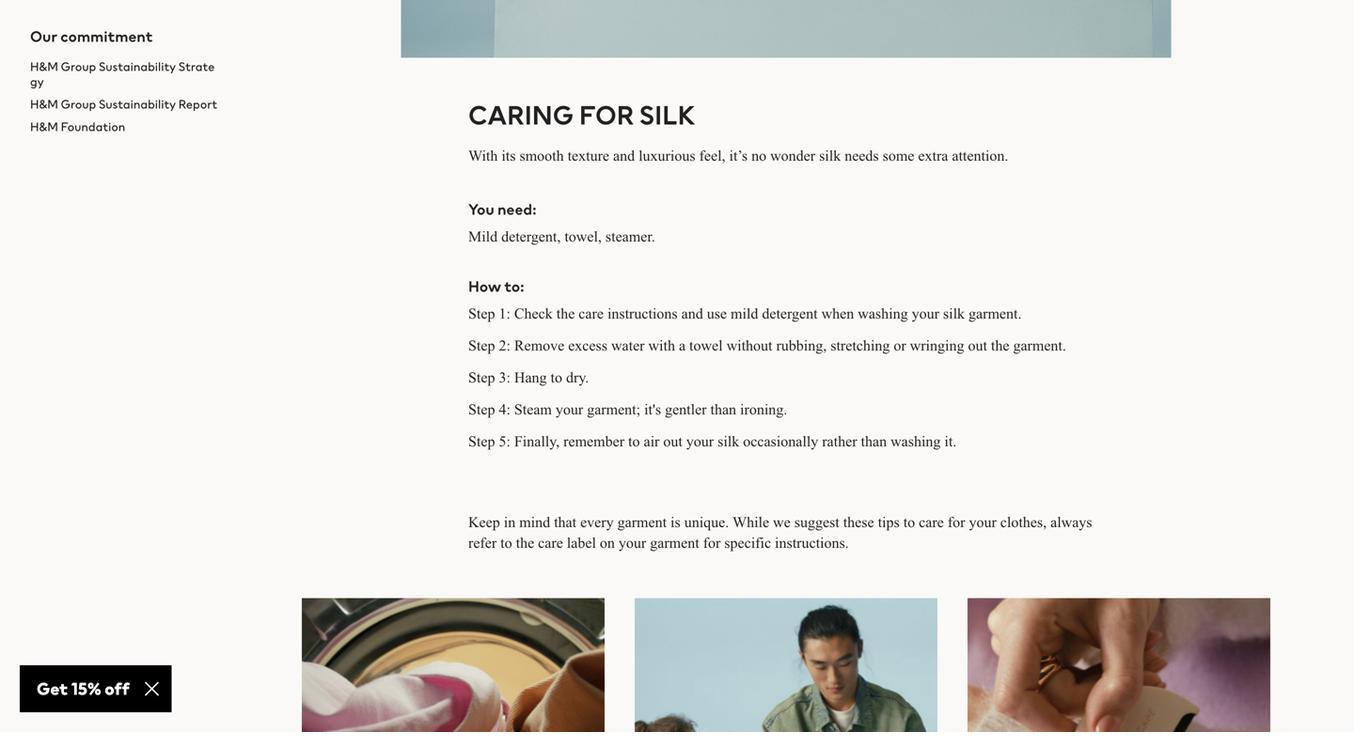Task type: locate. For each thing, give the bounding box(es) containing it.
and left use
[[681, 305, 703, 322]]

feel,
[[699, 147, 726, 164]]

report
[[178, 95, 217, 113]]

step 4: steam your garment; it's gentler than ironing.
[[468, 401, 791, 418]]

1 horizontal spatial the
[[557, 305, 575, 322]]

2 horizontal spatial care
[[919, 514, 944, 531]]

always
[[1051, 514, 1092, 531]]

your
[[912, 305, 939, 322], [556, 401, 583, 418], [686, 433, 714, 450], [969, 514, 997, 531], [619, 535, 646, 552]]

some
[[883, 147, 915, 164]]

care
[[579, 305, 604, 322], [919, 514, 944, 531], [538, 535, 563, 552]]

group down our commitment
[[61, 57, 96, 75]]

step left 1: on the left of page
[[468, 305, 495, 322]]

step left 2:
[[468, 337, 495, 354]]

unique.
[[684, 514, 729, 531]]

your left clothes,
[[969, 514, 997, 531]]

h&m group sustainability strate gy link
[[30, 55, 218, 93]]

rather
[[822, 433, 857, 450]]

h&m group sustainability report link
[[30, 93, 218, 115]]

0 horizontal spatial the
[[516, 535, 534, 552]]

5 step from the top
[[468, 433, 495, 450]]

care right tips
[[919, 514, 944, 531]]

0 vertical spatial out
[[968, 337, 987, 354]]

3 step from the top
[[468, 369, 495, 386]]

2 vertical spatial silk
[[718, 433, 739, 450]]

h&m foundation link
[[30, 115, 218, 138]]

0 horizontal spatial and
[[613, 147, 635, 164]]

label
[[567, 535, 596, 552]]

to:
[[504, 276, 524, 297]]

attention.
[[952, 147, 1009, 164]]

2 sustainability from the top
[[99, 95, 176, 113]]

step
[[468, 305, 495, 322], [468, 337, 495, 354], [468, 369, 495, 386], [468, 401, 495, 418], [468, 433, 495, 450]]

you need: mild detergent, towel, steamer.
[[468, 198, 655, 245]]

group up foundation
[[61, 95, 96, 113]]

our commitment
[[30, 25, 153, 47]]

our
[[30, 25, 57, 47]]

0 vertical spatial silk
[[819, 147, 841, 164]]

0 vertical spatial sustainability
[[99, 57, 176, 75]]

group
[[61, 57, 96, 75], [61, 95, 96, 113]]

1 horizontal spatial out
[[968, 337, 987, 354]]

and
[[613, 147, 635, 164], [681, 305, 703, 322]]

to down in
[[501, 535, 512, 552]]

your up wringing on the top right of the page
[[912, 305, 939, 322]]

finally,
[[514, 433, 560, 450]]

step 5: finally, remember to air out your silk occasionally rather than washing it.
[[468, 433, 964, 450]]

5:
[[499, 433, 511, 450]]

it.
[[945, 433, 957, 450]]

strate
[[178, 57, 215, 75]]

silk up wringing on the top right of the page
[[943, 305, 965, 322]]

and right texture
[[613, 147, 635, 164]]

1:
[[499, 305, 511, 322]]

garment left the is
[[618, 514, 667, 531]]

h&m
[[30, 57, 58, 75], [30, 95, 58, 113], [30, 118, 58, 135]]

2 step from the top
[[468, 337, 495, 354]]

0 vertical spatial h&m
[[30, 57, 58, 75]]

while
[[733, 514, 769, 531]]

clothes,
[[1000, 514, 1047, 531]]

the
[[557, 305, 575, 322], [991, 337, 1010, 354], [516, 535, 534, 552]]

1 vertical spatial group
[[61, 95, 96, 113]]

2:
[[499, 337, 511, 354]]

out right wringing on the top right of the page
[[968, 337, 987, 354]]

1 horizontal spatial care
[[579, 305, 604, 322]]

step left "5:"
[[468, 433, 495, 450]]

1 vertical spatial out
[[663, 433, 683, 450]]

how to:
[[468, 276, 524, 297]]

your down dry.
[[556, 401, 583, 418]]

washing up the or
[[858, 305, 908, 322]]

care up excess
[[579, 305, 604, 322]]

step left "4:"
[[468, 401, 495, 418]]

silk
[[819, 147, 841, 164], [943, 305, 965, 322], [718, 433, 739, 450]]

out
[[968, 337, 987, 354], [663, 433, 683, 450]]

silk left occasionally
[[718, 433, 739, 450]]

garment
[[618, 514, 667, 531], [650, 535, 699, 552]]

0 vertical spatial for
[[948, 514, 965, 531]]

air
[[644, 433, 660, 450]]

0 horizontal spatial for
[[703, 535, 721, 552]]

these
[[843, 514, 874, 531]]

care down that
[[538, 535, 563, 552]]

hang
[[514, 369, 547, 386]]

4:
[[499, 401, 511, 418]]

1 vertical spatial care
[[919, 514, 944, 531]]

0 vertical spatial than
[[711, 401, 736, 418]]

1 vertical spatial the
[[991, 337, 1010, 354]]

caring
[[468, 96, 574, 134]]

washing left the it.
[[891, 433, 941, 450]]

4 step from the top
[[468, 401, 495, 418]]

instructions.
[[775, 535, 849, 552]]

it's
[[644, 401, 661, 418]]

than up the step 5: finally, remember to air out your silk occasionally rather than washing it.
[[711, 401, 736, 418]]

garment down the is
[[650, 535, 699, 552]]

1 vertical spatial sustainability
[[99, 95, 176, 113]]

step for step 3: hang to dry.
[[468, 369, 495, 386]]

1 horizontal spatial and
[[681, 305, 703, 322]]

the down mind
[[516, 535, 534, 552]]

sustainability up h&m foundation link
[[99, 95, 176, 113]]

specific
[[724, 535, 771, 552]]

the inside keep in mind that every garment is unique. while we suggest these tips to care for your clothes, always refer to the care label on your garment for specific instructions.
[[516, 535, 534, 552]]

1 horizontal spatial silk
[[819, 147, 841, 164]]

1 horizontal spatial than
[[861, 433, 887, 450]]

0 vertical spatial care
[[579, 305, 604, 322]]

with
[[468, 147, 498, 164]]

sustainability up the h&m group sustainability report link
[[99, 57, 176, 75]]

1 group from the top
[[61, 57, 96, 75]]

2 vertical spatial the
[[516, 535, 534, 552]]

1 horizontal spatial for
[[948, 514, 965, 531]]

the right wringing on the top right of the page
[[991, 337, 1010, 354]]

2 vertical spatial h&m
[[30, 118, 58, 135]]

for left clothes,
[[948, 514, 965, 531]]

1 vertical spatial h&m
[[30, 95, 58, 113]]

1 vertical spatial garment
[[650, 535, 699, 552]]

step for step 5: finally, remember to air out your silk occasionally rather than washing it.
[[468, 433, 495, 450]]

mild
[[731, 305, 758, 322]]

1 vertical spatial and
[[681, 305, 703, 322]]

to left dry.
[[551, 369, 562, 386]]

every
[[580, 514, 614, 531]]

3:
[[499, 369, 511, 386]]

mild
[[468, 228, 498, 245]]

silk
[[640, 96, 695, 134]]

commitment
[[60, 25, 153, 47]]

1 step from the top
[[468, 305, 495, 322]]

you
[[468, 198, 494, 220]]

we
[[773, 514, 791, 531]]

3 h&m from the top
[[30, 118, 58, 135]]

a
[[679, 337, 686, 354]]

with
[[648, 337, 675, 354]]

without
[[727, 337, 773, 354]]

for
[[948, 514, 965, 531], [703, 535, 721, 552]]

than
[[711, 401, 736, 418], [861, 433, 887, 450]]

0 horizontal spatial out
[[663, 433, 683, 450]]

for down unique.
[[703, 535, 721, 552]]

than right the rather
[[861, 433, 887, 450]]

0 horizontal spatial silk
[[718, 433, 739, 450]]

step left 3:
[[468, 369, 495, 386]]

0 horizontal spatial care
[[538, 535, 563, 552]]

need:
[[497, 198, 537, 220]]

the right check
[[557, 305, 575, 322]]

h&m group sustainability strate gy h&m group sustainability report h&m foundation
[[30, 57, 217, 135]]

refer
[[468, 535, 497, 552]]

silk left needs
[[819, 147, 841, 164]]

0 vertical spatial group
[[61, 57, 96, 75]]

out right air
[[663, 433, 683, 450]]

dry.
[[566, 369, 589, 386]]

1 vertical spatial silk
[[943, 305, 965, 322]]

sustainability
[[99, 57, 176, 75], [99, 95, 176, 113]]



Task type: describe. For each thing, give the bounding box(es) containing it.
it's
[[729, 147, 748, 164]]

stretching
[[831, 337, 890, 354]]

on
[[600, 535, 615, 552]]

steamer.
[[606, 228, 655, 245]]

water
[[611, 337, 645, 354]]

that
[[554, 514, 577, 531]]

2 h&m from the top
[[30, 95, 58, 113]]

smooth
[[520, 147, 564, 164]]

check
[[514, 305, 553, 322]]

texture
[[568, 147, 609, 164]]

rubbing,
[[776, 337, 827, 354]]

your down gentler at bottom
[[686, 433, 714, 450]]

step 2: remove excess water with a towel without rubbing, stretching or wringing out the garment.
[[468, 337, 1066, 354]]

foundation
[[61, 118, 125, 135]]

caring for silk
[[468, 96, 695, 134]]

2 vertical spatial care
[[538, 535, 563, 552]]

0 horizontal spatial than
[[711, 401, 736, 418]]

to right tips
[[904, 514, 915, 531]]

for
[[579, 96, 634, 134]]

step 3: hang to dry.
[[468, 369, 589, 386]]

in
[[504, 514, 516, 531]]

gentler
[[665, 401, 707, 418]]

0 vertical spatial the
[[557, 305, 575, 322]]

to left air
[[628, 433, 640, 450]]

gy
[[30, 72, 44, 90]]

step 1: check the care instructions and use mild detergent when washing your silk garment.
[[468, 305, 1022, 322]]

1 vertical spatial than
[[861, 433, 887, 450]]

remove
[[514, 337, 564, 354]]

wonder
[[770, 147, 815, 164]]

1 vertical spatial for
[[703, 535, 721, 552]]

2 horizontal spatial silk
[[943, 305, 965, 322]]

your right "on"
[[619, 535, 646, 552]]

1 vertical spatial garment.
[[1013, 337, 1066, 354]]

is
[[671, 514, 681, 531]]

its
[[502, 147, 516, 164]]

remember
[[564, 433, 625, 450]]

step for step 4: steam your garment; it's gentler than ironing.
[[468, 401, 495, 418]]

step for step 2: remove excess water with a towel without rubbing, stretching or wringing out the garment.
[[468, 337, 495, 354]]

occasionally
[[743, 433, 818, 450]]

0 vertical spatial washing
[[858, 305, 908, 322]]

or
[[894, 337, 906, 354]]

needs
[[845, 147, 879, 164]]

luxurious
[[639, 147, 696, 164]]

no
[[752, 147, 767, 164]]

0 vertical spatial garment.
[[969, 305, 1022, 322]]

1 vertical spatial washing
[[891, 433, 941, 450]]

0 vertical spatial garment
[[618, 514, 667, 531]]

wringing
[[910, 337, 964, 354]]

2 group from the top
[[61, 95, 96, 113]]

how
[[468, 276, 501, 297]]

mind
[[519, 514, 550, 531]]

2 horizontal spatial the
[[991, 337, 1010, 354]]

keep
[[468, 514, 500, 531]]

step for step 1: check the care instructions and use mild detergent when washing your silk garment.
[[468, 305, 495, 322]]

0 vertical spatial and
[[613, 147, 635, 164]]

when
[[822, 305, 854, 322]]

suggest
[[794, 514, 840, 531]]

towel,
[[565, 228, 602, 245]]

1 sustainability from the top
[[99, 57, 176, 75]]

instructions
[[608, 305, 678, 322]]

1 h&m from the top
[[30, 57, 58, 75]]

garment;
[[587, 401, 641, 418]]

use
[[707, 305, 727, 322]]

towel
[[689, 337, 723, 354]]

extra
[[918, 147, 948, 164]]

ironing.
[[740, 401, 787, 418]]

excess
[[568, 337, 608, 354]]

detergent,
[[501, 228, 561, 245]]

tips
[[878, 514, 900, 531]]

keep in mind that every garment is unique. while we suggest these tips to care for your clothes, always refer to the care label on your garment for specific instructions.
[[468, 514, 1092, 552]]

steam
[[514, 401, 552, 418]]

with its smooth texture and luxurious feel, it's no wonder silk needs some extra attention.
[[468, 147, 1009, 164]]

detergent
[[762, 305, 818, 322]]



Task type: vqa. For each thing, say whether or not it's contained in the screenshot.
Blazers
no



